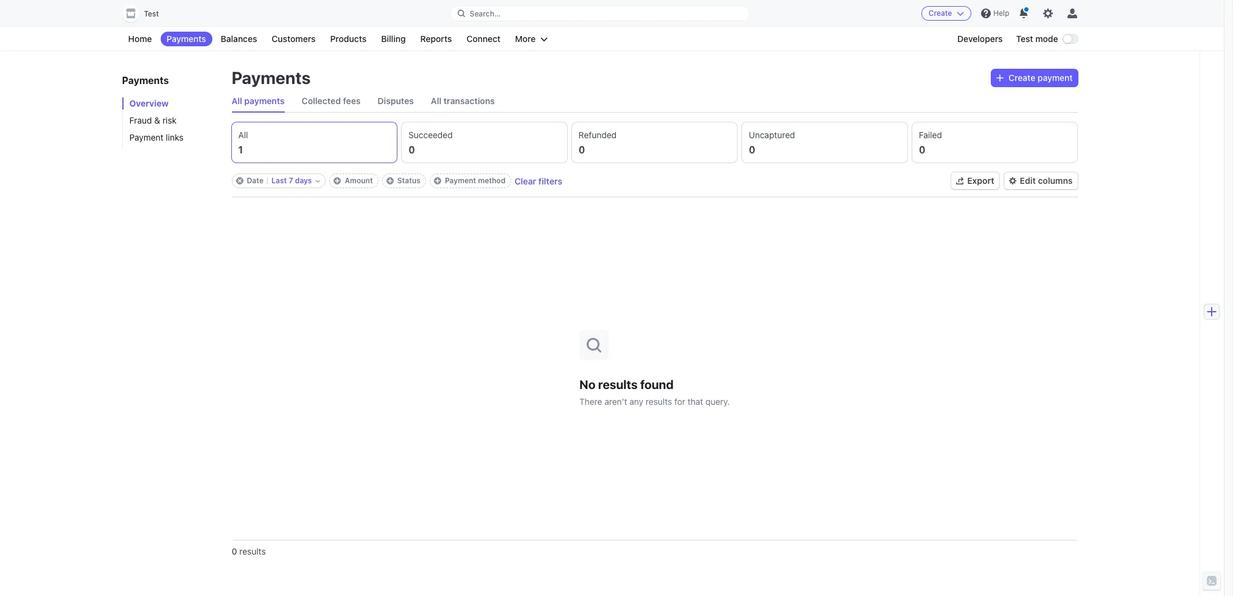 Task type: vqa. For each thing, say whether or not it's contained in the screenshot.


Task type: describe. For each thing, give the bounding box(es) containing it.
overview link
[[122, 97, 220, 110]]

failed
[[920, 130, 943, 140]]

payment method
[[445, 176, 506, 185]]

notifications image
[[1020, 9, 1030, 18]]

days
[[295, 176, 312, 185]]

svg image
[[997, 74, 1004, 82]]

0 for succeeded 0
[[409, 144, 415, 155]]

uncaptured 0
[[749, 130, 796, 155]]

succeeded 0
[[409, 130, 453, 155]]

method
[[478, 176, 506, 185]]

disputes link
[[378, 90, 414, 112]]

create for create
[[929, 9, 953, 18]]

products
[[330, 33, 367, 44]]

payments up overview
[[122, 75, 169, 86]]

developers link
[[952, 32, 1009, 46]]

reports
[[421, 33, 452, 44]]

fraud
[[129, 115, 152, 125]]

tab list containing all payments
[[232, 90, 1078, 113]]

tab list containing 1
[[232, 122, 1078, 163]]

test for test mode
[[1017, 33, 1034, 44]]

fees
[[343, 96, 361, 106]]

billing
[[381, 33, 406, 44]]

remove date image
[[236, 177, 243, 185]]

1
[[238, 144, 243, 155]]

test button
[[122, 5, 171, 22]]

payments up 'payments'
[[232, 68, 311, 88]]

export button
[[952, 172, 1000, 189]]

payments right home
[[167, 33, 206, 44]]

query.
[[706, 396, 730, 407]]

export
[[968, 175, 995, 186]]

clear filters button
[[515, 176, 563, 186]]

customers link
[[266, 32, 322, 46]]

all for transactions
[[431, 96, 442, 106]]

amount
[[345, 176, 373, 185]]

edit columns button
[[1005, 172, 1078, 189]]

collected fees
[[302, 96, 361, 106]]

&
[[154, 115, 160, 125]]

billing link
[[375, 32, 412, 46]]

links
[[166, 132, 184, 143]]

reports link
[[414, 32, 458, 46]]

results for no
[[599, 377, 638, 391]]

0 results
[[232, 546, 266, 557]]

all transactions link
[[431, 90, 495, 112]]

clear filters
[[515, 176, 563, 186]]

all for payments
[[232, 96, 242, 106]]

found
[[641, 377, 674, 391]]

add status image
[[387, 177, 394, 185]]

all for 1
[[238, 130, 248, 140]]

transactions
[[444, 96, 495, 106]]

clear filters toolbar
[[232, 174, 563, 188]]

payment for payment method
[[445, 176, 476, 185]]

overview
[[129, 98, 169, 108]]

columns
[[1039, 175, 1073, 186]]

any
[[630, 396, 644, 407]]

add payment method image
[[434, 177, 441, 185]]

payments
[[244, 96, 285, 106]]

all 1
[[238, 130, 248, 155]]

last 7 days
[[272, 176, 312, 185]]

create for create payment
[[1009, 72, 1036, 83]]



Task type: locate. For each thing, give the bounding box(es) containing it.
Search… text field
[[451, 6, 750, 21]]

all up 1 at the top of the page
[[238, 130, 248, 140]]

test left mode
[[1017, 33, 1034, 44]]

aren't
[[605, 396, 628, 407]]

date
[[247, 176, 264, 185]]

payment inside clear filters toolbar
[[445, 176, 476, 185]]

create inside create payment popup button
[[1009, 72, 1036, 83]]

0 vertical spatial payment
[[129, 132, 164, 143]]

1 tab list from the top
[[232, 90, 1078, 113]]

home
[[128, 33, 152, 44]]

results for 0
[[239, 546, 266, 557]]

connect
[[467, 33, 501, 44]]

0 horizontal spatial payment
[[129, 132, 164, 143]]

create up developers link
[[929, 9, 953, 18]]

risk
[[163, 115, 177, 125]]

all transactions
[[431, 96, 495, 106]]

add amount image
[[334, 177, 341, 185]]

all
[[232, 96, 242, 106], [431, 96, 442, 106], [238, 130, 248, 140]]

payment
[[129, 132, 164, 143], [445, 176, 476, 185]]

0 horizontal spatial results
[[239, 546, 266, 557]]

0 horizontal spatial create
[[929, 9, 953, 18]]

2 tab list from the top
[[232, 122, 1078, 163]]

balances
[[221, 33, 257, 44]]

1 vertical spatial test
[[1017, 33, 1034, 44]]

0 vertical spatial create
[[929, 9, 953, 18]]

0 vertical spatial tab list
[[232, 90, 1078, 113]]

payment
[[1038, 72, 1073, 83]]

0 for uncaptured 0
[[749, 144, 756, 155]]

mode
[[1036, 33, 1059, 44]]

create inside create button
[[929, 9, 953, 18]]

0 vertical spatial results
[[599, 377, 638, 391]]

all payments
[[232, 96, 285, 106]]

collected fees link
[[302, 90, 361, 112]]

refunded
[[579, 130, 617, 140]]

succeeded
[[409, 130, 453, 140]]

failed 0
[[920, 130, 943, 155]]

disputes
[[378, 96, 414, 106]]

Search… search field
[[451, 6, 750, 21]]

filters
[[539, 176, 563, 186]]

0 for failed 0
[[920, 144, 926, 155]]

create right svg image
[[1009, 72, 1036, 83]]

1 vertical spatial results
[[646, 396, 673, 407]]

search…
[[470, 9, 501, 18]]

that
[[688, 396, 704, 407]]

help button
[[977, 4, 1015, 23]]

last
[[272, 176, 287, 185]]

clear
[[515, 176, 537, 186]]

tab list
[[232, 90, 1078, 113], [232, 122, 1078, 163]]

create button
[[922, 6, 972, 21]]

refunded 0
[[579, 130, 617, 155]]

0 for refunded 0
[[579, 144, 585, 155]]

1 horizontal spatial test
[[1017, 33, 1034, 44]]

1 vertical spatial tab list
[[232, 122, 1078, 163]]

all left transactions at the left of the page
[[431, 96, 442, 106]]

all payments link
[[232, 90, 285, 112]]

there
[[580, 396, 603, 407]]

0 inside uncaptured 0
[[749, 144, 756, 155]]

payment for payment links
[[129, 132, 164, 143]]

uncaptured
[[749, 130, 796, 140]]

fraud & risk
[[129, 115, 177, 125]]

0 inside the succeeded 0
[[409, 144, 415, 155]]

edit
[[1021, 175, 1037, 186]]

payment right add payment method image at the top left of page
[[445, 176, 476, 185]]

create
[[929, 9, 953, 18], [1009, 72, 1036, 83]]

1 horizontal spatial results
[[599, 377, 638, 391]]

balances link
[[215, 32, 263, 46]]

edit columns
[[1021, 175, 1073, 186]]

products link
[[324, 32, 373, 46]]

payment down fraud
[[129, 132, 164, 143]]

0 inside refunded 0
[[579, 144, 585, 155]]

2 vertical spatial results
[[239, 546, 266, 557]]

test for test
[[144, 9, 159, 18]]

1 horizontal spatial payment
[[445, 176, 476, 185]]

fraud & risk link
[[122, 114, 220, 127]]

test
[[144, 9, 159, 18], [1017, 33, 1034, 44]]

payments
[[167, 33, 206, 44], [232, 68, 311, 88], [122, 75, 169, 86]]

more button
[[509, 32, 554, 46]]

customers
[[272, 33, 316, 44]]

test up home
[[144, 9, 159, 18]]

1 vertical spatial payment
[[445, 176, 476, 185]]

test mode
[[1017, 33, 1059, 44]]

payment links link
[[122, 132, 220, 144]]

test inside button
[[144, 9, 159, 18]]

1 horizontal spatial create
[[1009, 72, 1036, 83]]

developers
[[958, 33, 1003, 44]]

1 vertical spatial create
[[1009, 72, 1036, 83]]

2 horizontal spatial results
[[646, 396, 673, 407]]

no results found there aren't any results for that query.
[[580, 377, 730, 407]]

0
[[409, 144, 415, 155], [579, 144, 585, 155], [749, 144, 756, 155], [920, 144, 926, 155], [232, 546, 237, 557]]

for
[[675, 396, 686, 407]]

7
[[289, 176, 293, 185]]

edit date image
[[316, 178, 321, 183]]

all left 'payments'
[[232, 96, 242, 106]]

no
[[580, 377, 596, 391]]

connect link
[[461, 32, 507, 46]]

create payment button
[[992, 69, 1078, 86]]

payment links
[[129, 132, 184, 143]]

help
[[994, 9, 1010, 18]]

payments link
[[161, 32, 212, 46]]

0 horizontal spatial test
[[144, 9, 159, 18]]

0 vertical spatial test
[[144, 9, 159, 18]]

status
[[397, 176, 421, 185]]

home link
[[122, 32, 158, 46]]

collected
[[302, 96, 341, 106]]

create payment
[[1009, 72, 1073, 83]]

results
[[599, 377, 638, 391], [646, 396, 673, 407], [239, 546, 266, 557]]

more
[[515, 33, 536, 44]]

0 inside failed 0
[[920, 144, 926, 155]]



